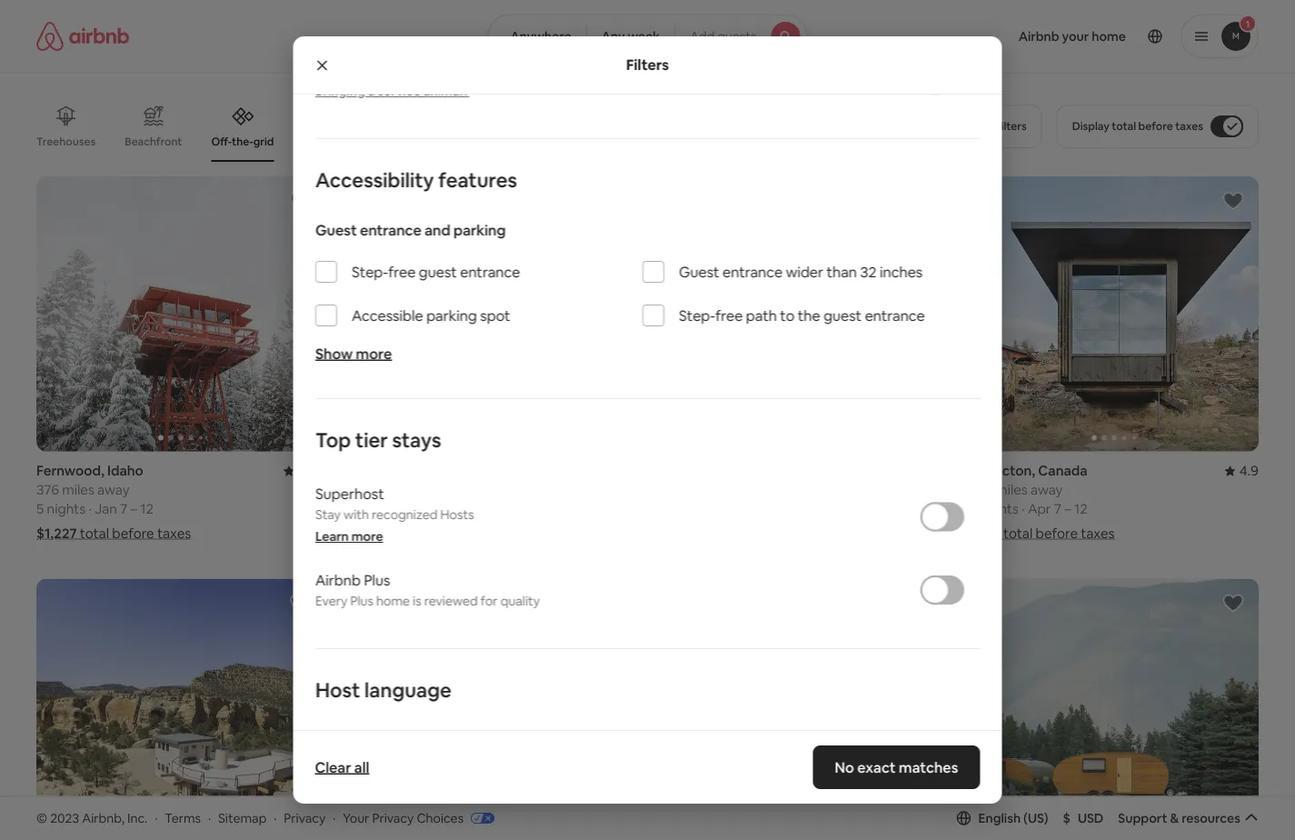 Task type: locate. For each thing, give the bounding box(es) containing it.
1 7 from the left
[[120, 500, 127, 518]]

1 vertical spatial guest
[[679, 262, 719, 281]]

filters dialog
[[293, 0, 1003, 840]]

2 horizontal spatial miles
[[996, 481, 1028, 499]]

nights inside penticton, canada 379 miles away 5 nights · apr 7 – 12 $535 total before taxes
[[980, 500, 1019, 518]]

1 horizontal spatial step-
[[679, 306, 715, 325]]

1 horizontal spatial 12
[[1075, 500, 1088, 518]]

plus right every
[[350, 593, 373, 609]]

before
[[1139, 119, 1174, 133], [112, 525, 154, 542], [423, 525, 466, 542], [1036, 525, 1078, 542]]

total down recognized
[[391, 525, 421, 542]]

5 for 379 miles away
[[970, 500, 978, 518]]

1 nights from the left
[[47, 500, 86, 518]]

1 horizontal spatial nights
[[358, 500, 397, 518]]

privacy
[[284, 810, 326, 826], [372, 810, 414, 826]]

– right apr on the bottom
[[1065, 500, 1072, 518]]

· left "nov"
[[400, 500, 403, 518]]

show for show map
[[606, 730, 639, 746]]

recognized
[[371, 507, 437, 523]]

1 5 from the left
[[36, 500, 44, 518]]

canada
[[1039, 462, 1088, 480]]

step- left path
[[679, 306, 715, 325]]

total down jan
[[80, 525, 109, 542]]

guest entrance and parking
[[315, 221, 506, 239]]

is
[[412, 593, 421, 609]]

nights inside the 611 miles away 5 nights · nov 26 – dec 1 $1,623 total before taxes
[[358, 500, 397, 518]]

2 horizontal spatial –
[[1065, 500, 1072, 518]]

26
[[434, 500, 449, 518]]

nights
[[47, 500, 86, 518], [358, 500, 397, 518], [980, 500, 1019, 518]]

· inside fernwood, idaho 376 miles away 5 nights · jan 7 – 12 $1,227 total before taxes
[[89, 500, 92, 518]]

– inside penticton, canada 379 miles away 5 nights · apr 7 – 12 $535 total before taxes
[[1065, 500, 1072, 518]]

1 horizontal spatial free
[[715, 306, 743, 325]]

1 – from the left
[[130, 500, 137, 518]]

3 away from the left
[[1031, 481, 1063, 499]]

· left apr on the bottom
[[1022, 500, 1025, 518]]

before down apr on the bottom
[[1036, 525, 1078, 542]]

0 horizontal spatial 5
[[36, 500, 44, 518]]

free for path
[[715, 306, 743, 325]]

miles down penticton,
[[996, 481, 1028, 499]]

group
[[36, 91, 948, 162], [36, 176, 326, 451], [348, 176, 637, 451], [659, 176, 948, 451], [970, 176, 1259, 451], [36, 579, 326, 840], [348, 579, 637, 840], [659, 579, 948, 840], [970, 579, 1259, 840]]

parking right and
[[453, 221, 506, 239]]

accessibility
[[315, 167, 434, 193]]

12 right jan
[[140, 500, 154, 518]]

exact
[[858, 758, 896, 777]]

away up "nov"
[[405, 481, 437, 499]]

free left path
[[715, 306, 743, 325]]

add
[[690, 28, 715, 45]]

nights up $1,623
[[358, 500, 397, 518]]

show inside "filters" 'dialog'
[[315, 344, 353, 363]]

taxes inside the 611 miles away 5 nights · nov 26 – dec 1 $1,623 total before taxes
[[469, 525, 503, 542]]

taxes inside penticton, canada 379 miles away 5 nights · apr 7 – 12 $535 total before taxes
[[1081, 525, 1115, 542]]

show for show more
[[315, 344, 353, 363]]

1 miles from the left
[[62, 481, 94, 499]]

12 for apr 7 – 12
[[1075, 500, 1088, 518]]

homes
[[833, 135, 868, 149]]

entrance left and
[[360, 221, 421, 239]]

5 inside penticton, canada 379 miles away 5 nights · apr 7 – 12 $535 total before taxes
[[970, 500, 978, 518]]

rooms
[[391, 135, 426, 149]]

away up jan
[[97, 481, 130, 499]]

$535
[[970, 525, 1001, 542]]

miles for 379
[[996, 481, 1028, 499]]

sitemap link
[[218, 810, 267, 826]]

nights down 379 on the right of page
[[980, 500, 1019, 518]]

12 right apr on the bottom
[[1075, 500, 1088, 518]]

0 horizontal spatial guest
[[315, 221, 357, 239]]

guest for guest entrance wider than 32 inches
[[679, 262, 719, 281]]

2 horizontal spatial away
[[1031, 481, 1063, 499]]

show left map
[[606, 730, 639, 746]]

guest
[[419, 262, 457, 281], [824, 306, 862, 325]]

0 vertical spatial step-
[[351, 262, 388, 281]]

2 12 from the left
[[1075, 500, 1088, 518]]

add to wishlist: escalante, utah image
[[289, 592, 311, 614]]

features
[[438, 167, 517, 193]]

choices
[[417, 810, 464, 826]]

nights inside fernwood, idaho 376 miles away 5 nights · jan 7 – 12 $1,227 total before taxes
[[47, 500, 86, 518]]

0 horizontal spatial free
[[388, 262, 415, 281]]

1 horizontal spatial 5
[[348, 500, 355, 518]]

more down "accessible"
[[356, 344, 392, 363]]

– right the 26
[[452, 500, 459, 518]]

show more
[[315, 344, 392, 363]]

entrance up path
[[723, 262, 783, 281]]

3 miles from the left
[[996, 481, 1028, 499]]

jan
[[95, 500, 117, 518]]

32
[[860, 262, 877, 281]]

any
[[602, 28, 625, 45]]

1 horizontal spatial show
[[606, 730, 639, 746]]

airbnb plus every plus home is reviewed for quality
[[315, 571, 540, 609]]

5 down 376
[[36, 500, 44, 518]]

top
[[315, 427, 351, 453]]

airbnb
[[315, 571, 360, 589]]

support
[[1119, 810, 1168, 826]]

more down with
[[351, 528, 383, 545]]

cabins
[[471, 135, 506, 149]]

– inside the 611 miles away 5 nights · nov 26 – dec 1 $1,623 total before taxes
[[452, 500, 459, 518]]

before inside "button"
[[1139, 119, 1174, 133]]

1 vertical spatial show
[[606, 730, 639, 746]]

7
[[120, 500, 127, 518], [1055, 500, 1062, 518]]

nights for 379
[[980, 500, 1019, 518]]

· left your
[[333, 810, 336, 826]]

the-
[[232, 134, 253, 148]]

5 inside fernwood, idaho 376 miles away 5 nights · jan 7 – 12 $1,227 total before taxes
[[36, 500, 44, 518]]

before down jan
[[112, 525, 154, 542]]

off-the-grid
[[211, 134, 274, 148]]

0 horizontal spatial –
[[130, 500, 137, 518]]

away inside fernwood, idaho 376 miles away 5 nights · jan 7 – 12 $1,227 total before taxes
[[97, 481, 130, 499]]

· left jan
[[89, 500, 92, 518]]

step-free path to the guest entrance
[[679, 306, 925, 325]]

12 inside penticton, canada 379 miles away 5 nights · apr 7 – 12 $535 total before taxes
[[1075, 500, 1088, 518]]

taxes
[[1176, 119, 1204, 133], [157, 525, 191, 542], [469, 525, 503, 542], [1081, 525, 1115, 542]]

all
[[354, 758, 369, 777]]

5 down 379 on the right of page
[[970, 500, 978, 518]]

1 horizontal spatial 7
[[1055, 500, 1062, 518]]

miles right 611
[[370, 481, 402, 499]]

7 right jan
[[120, 500, 127, 518]]

to
[[780, 306, 795, 325]]

1 horizontal spatial miles
[[370, 481, 402, 499]]

0 vertical spatial parking
[[453, 221, 506, 239]]

free down guest entrance and parking
[[388, 262, 415, 281]]

1 away from the left
[[97, 481, 130, 499]]

before right display
[[1139, 119, 1174, 133]]

accessibility features
[[315, 167, 517, 193]]

accessible parking spot
[[351, 306, 510, 325]]

5 down 611
[[348, 500, 355, 518]]

1 vertical spatial free
[[715, 306, 743, 325]]

add guests
[[690, 28, 757, 45]]

– for 379 miles away
[[1065, 500, 1072, 518]]

plus up home
[[364, 571, 390, 589]]

plus
[[364, 571, 390, 589], [350, 593, 373, 609]]

611
[[348, 481, 367, 499]]

grid
[[253, 134, 274, 148]]

guests
[[718, 28, 757, 45]]

3 5 from the left
[[970, 500, 978, 518]]

0 horizontal spatial 7
[[120, 500, 127, 518]]

0 horizontal spatial show
[[315, 344, 353, 363]]

superhost stay with recognized hosts learn more
[[315, 484, 474, 545]]

0 horizontal spatial away
[[97, 481, 130, 499]]

– for 376 miles away
[[130, 500, 137, 518]]

away up apr on the bottom
[[1031, 481, 1063, 499]]

0 vertical spatial guest
[[419, 262, 457, 281]]

guest down and
[[419, 262, 457, 281]]

1 privacy from the left
[[284, 810, 326, 826]]

for
[[480, 593, 497, 609]]

free for guest
[[388, 262, 415, 281]]

0 horizontal spatial nights
[[47, 500, 86, 518]]

·
[[89, 500, 92, 518], [400, 500, 403, 518], [1022, 500, 1025, 518], [155, 810, 158, 826], [208, 810, 211, 826], [274, 810, 277, 826], [333, 810, 336, 826]]

superhost
[[315, 484, 384, 503]]

away inside penticton, canada 379 miles away 5 nights · apr 7 – 12 $535 total before taxes
[[1031, 481, 1063, 499]]

terms
[[165, 810, 201, 826]]

step-free guest entrance
[[351, 262, 520, 281]]

2 5 from the left
[[348, 500, 355, 518]]

2 away from the left
[[405, 481, 437, 499]]

privacy left your
[[284, 810, 326, 826]]

5 inside the 611 miles away 5 nights · nov 26 – dec 1 $1,623 total before taxes
[[348, 500, 355, 518]]

resources
[[1182, 810, 1241, 826]]

2 – from the left
[[452, 500, 459, 518]]

None search field
[[488, 15, 808, 58]]

amazing
[[703, 134, 749, 148]]

1 horizontal spatial guest
[[679, 262, 719, 281]]

· right inc.
[[155, 810, 158, 826]]

show map
[[606, 730, 668, 746]]

7 inside penticton, canada 379 miles away 5 nights · apr 7 – 12 $535 total before taxes
[[1055, 500, 1062, 518]]

1 horizontal spatial privacy
[[372, 810, 414, 826]]

privacy right your
[[372, 810, 414, 826]]

top tier stays
[[315, 427, 441, 453]]

0 vertical spatial guest
[[315, 221, 357, 239]]

more
[[356, 344, 392, 363], [351, 528, 383, 545]]

miles inside penticton, canada 379 miles away 5 nights · apr 7 – 12 $535 total before taxes
[[996, 481, 1028, 499]]

terms · sitemap · privacy ·
[[165, 810, 336, 826]]

$1,227
[[36, 525, 77, 542]]

0 horizontal spatial miles
[[62, 481, 94, 499]]

miles inside fernwood, idaho 376 miles away 5 nights · jan 7 – 12 $1,227 total before taxes
[[62, 481, 94, 499]]

– inside fernwood, idaho 376 miles away 5 nights · jan 7 – 12 $1,227 total before taxes
[[130, 500, 137, 518]]

total inside the 611 miles away 5 nights · nov 26 – dec 1 $1,623 total before taxes
[[391, 525, 421, 542]]

2 miles from the left
[[370, 481, 402, 499]]

clear
[[315, 758, 351, 777]]

before down hosts
[[423, 525, 466, 542]]

0 vertical spatial show
[[315, 344, 353, 363]]

0 horizontal spatial privacy
[[284, 810, 326, 826]]

total down apr on the bottom
[[1004, 525, 1033, 542]]

away for fernwood,
[[97, 481, 130, 499]]

tiny homes
[[809, 135, 868, 149]]

miles down 'fernwood,' at the left of the page
[[62, 481, 94, 499]]

3 nights from the left
[[980, 500, 1019, 518]]

penticton, canada 379 miles away 5 nights · apr 7 – 12 $535 total before taxes
[[970, 462, 1115, 542]]

add to wishlist: fernwood, idaho image
[[289, 190, 311, 212]]

376
[[36, 481, 59, 499]]

– right jan
[[130, 500, 137, 518]]

show down "accessible"
[[315, 344, 353, 363]]

0 vertical spatial free
[[388, 262, 415, 281]]

total right display
[[1112, 119, 1137, 133]]

english (us) button
[[957, 810, 1049, 826]]

5
[[36, 500, 44, 518], [348, 500, 355, 518], [970, 500, 978, 518]]

1 horizontal spatial –
[[452, 500, 459, 518]]

show inside button
[[606, 730, 639, 746]]

step- up "accessible"
[[351, 262, 388, 281]]

english (us)
[[979, 810, 1049, 826]]

nights for 376
[[47, 500, 86, 518]]

5 for 376 miles away
[[36, 500, 44, 518]]

0 horizontal spatial 12
[[140, 500, 154, 518]]

away inside the 611 miles away 5 nights · nov 26 – dec 1 $1,623 total before taxes
[[405, 481, 437, 499]]

1 vertical spatial guest
[[824, 306, 862, 325]]

–
[[130, 500, 137, 518], [452, 500, 459, 518], [1065, 500, 1072, 518]]

2 nights from the left
[[358, 500, 397, 518]]

mansions
[[545, 135, 593, 149]]

1 vertical spatial step-
[[679, 306, 715, 325]]

before inside penticton, canada 379 miles away 5 nights · apr 7 – 12 $535 total before taxes
[[1036, 525, 1078, 542]]

nights up $1,227
[[47, 500, 86, 518]]

1 horizontal spatial away
[[405, 481, 437, 499]]

2 horizontal spatial nights
[[980, 500, 1019, 518]]

7 inside fernwood, idaho 376 miles away 5 nights · jan 7 – 12 $1,227 total before taxes
[[120, 500, 127, 518]]

omg!
[[634, 135, 663, 149]]

0 horizontal spatial step-
[[351, 262, 388, 281]]

1 vertical spatial more
[[351, 528, 383, 545]]

1 12 from the left
[[140, 500, 154, 518]]

profile element
[[830, 0, 1259, 73]]

add to wishlist: penticton, canada image
[[1223, 190, 1245, 212]]

7 right apr on the bottom
[[1055, 500, 1062, 518]]

penticton,
[[970, 462, 1036, 480]]

3 – from the left
[[1065, 500, 1072, 518]]

2 7 from the left
[[1055, 500, 1062, 518]]

usd
[[1078, 810, 1104, 826]]

parking left spot
[[426, 306, 477, 325]]

0 vertical spatial plus
[[364, 571, 390, 589]]

guest right the
[[824, 306, 862, 325]]

2 horizontal spatial 5
[[970, 500, 978, 518]]

12 inside fernwood, idaho 376 miles away 5 nights · jan 7 – 12 $1,227 total before taxes
[[140, 500, 154, 518]]

anywhere
[[510, 28, 572, 45]]



Task type: describe. For each thing, give the bounding box(es) containing it.
step- for step-free guest entrance
[[351, 262, 388, 281]]

(us)
[[1024, 810, 1049, 826]]

· left privacy link
[[274, 810, 277, 826]]

guest entrance wider than 32 inches
[[679, 262, 923, 281]]

0 vertical spatial more
[[356, 344, 392, 363]]

1 vertical spatial plus
[[350, 593, 373, 609]]

any week
[[602, 28, 660, 45]]

host
[[315, 677, 360, 703]]

any week button
[[586, 15, 676, 58]]

4.9 out of 5 average rating image
[[1225, 462, 1259, 480]]

host language
[[315, 677, 451, 703]]

treehouses
[[36, 135, 96, 149]]

stay
[[315, 507, 340, 523]]

fernwood,
[[36, 462, 104, 480]]

· inside penticton, canada 379 miles away 5 nights · apr 7 – 12 $535 total before taxes
[[1022, 500, 1025, 518]]

611 miles away 5 nights · nov 26 – dec 1 $1,623 total before taxes
[[348, 481, 503, 542]]

your privacy choices link
[[343, 810, 495, 827]]

12 for jan 7 – 12
[[140, 500, 154, 518]]

more inside superhost stay with recognized hosts learn more
[[351, 528, 383, 545]]

matches
[[900, 758, 959, 777]]

clear all button
[[306, 749, 379, 786]]

guest for guest entrance and parking
[[315, 221, 357, 239]]

views
[[751, 134, 780, 148]]

7 for apr
[[1055, 500, 1062, 518]]

off-
[[211, 134, 232, 148]]

© 2023 airbnb, inc. ·
[[36, 810, 158, 826]]

amazing views
[[703, 134, 780, 148]]

no exact matches
[[835, 758, 959, 777]]

tier
[[355, 427, 388, 453]]

clear all
[[315, 758, 369, 777]]

display
[[1073, 119, 1110, 133]]

english
[[979, 810, 1021, 826]]

away for penticton,
[[1031, 481, 1063, 499]]

support & resources button
[[1119, 810, 1259, 826]]

taxes inside fernwood, idaho 376 miles away 5 nights · jan 7 – 12 $1,227 total before taxes
[[157, 525, 191, 542]]

2023
[[50, 810, 79, 826]]

4.9
[[1240, 462, 1259, 480]]

7 for jan
[[120, 500, 127, 518]]

before inside fernwood, idaho 376 miles away 5 nights · jan 7 – 12 $1,227 total before taxes
[[112, 525, 154, 542]]

privacy link
[[284, 810, 326, 826]]

379
[[970, 481, 993, 499]]

every
[[315, 593, 347, 609]]

total inside fernwood, idaho 376 miles away 5 nights · jan 7 – 12 $1,227 total before taxes
[[80, 525, 109, 542]]

miles inside the 611 miles away 5 nights · nov 26 – dec 1 $1,623 total before taxes
[[370, 481, 402, 499]]

sitemap
[[218, 810, 267, 826]]

your privacy choices
[[343, 810, 464, 826]]

tiny
[[809, 135, 831, 149]]

$ usd
[[1064, 810, 1104, 826]]

1 vertical spatial parking
[[426, 306, 477, 325]]

accessible
[[351, 306, 423, 325]]

home
[[376, 593, 410, 609]]

apr
[[1028, 500, 1052, 518]]

entrance down inches
[[865, 306, 925, 325]]

&
[[1171, 810, 1180, 826]]

4.88 out of 5 average rating image
[[284, 462, 326, 480]]

week
[[628, 28, 660, 45]]

hosts
[[440, 507, 474, 523]]

display total before taxes
[[1073, 119, 1204, 133]]

no
[[835, 758, 855, 777]]

step- for step-free path to the guest entrance
[[679, 306, 715, 325]]

1 horizontal spatial guest
[[824, 306, 862, 325]]

learn more link
[[315, 528, 383, 545]]

inches
[[880, 262, 923, 281]]

add to wishlist: invermere, canada image
[[912, 592, 934, 614]]

miles for 376
[[62, 481, 94, 499]]

than
[[827, 262, 857, 281]]

stays
[[392, 427, 441, 453]]

path
[[746, 306, 777, 325]]

nov
[[406, 500, 431, 518]]

reviewed
[[424, 593, 478, 609]]

total inside penticton, canada 379 miles away 5 nights · apr 7 – 12 $535 total before taxes
[[1004, 525, 1033, 542]]

show map button
[[588, 716, 708, 760]]

2 privacy from the left
[[372, 810, 414, 826]]

none search field containing anywhere
[[488, 15, 808, 58]]

group containing off-the-grid
[[36, 91, 948, 162]]

0 horizontal spatial guest
[[419, 262, 457, 281]]

taxes inside "button"
[[1176, 119, 1204, 133]]

beachfront
[[125, 135, 182, 149]]

fernwood, idaho 376 miles away 5 nights · jan 7 – 12 $1,227 total before taxes
[[36, 462, 191, 542]]

and
[[424, 221, 450, 239]]

terms link
[[165, 810, 201, 826]]

· right terms
[[208, 810, 211, 826]]

no exact matches link
[[814, 746, 981, 789]]

spot
[[480, 306, 510, 325]]

$
[[1064, 810, 1071, 826]]

entrance up spot
[[460, 262, 520, 281]]

quality
[[500, 593, 540, 609]]

support & resources
[[1119, 810, 1241, 826]]

display total before taxes button
[[1057, 105, 1259, 148]]

your
[[343, 810, 370, 826]]

before inside the 611 miles away 5 nights · nov 26 – dec 1 $1,623 total before taxes
[[423, 525, 466, 542]]

anywhere button
[[488, 15, 587, 58]]

add to wishlist: columbia falls, montana image
[[1223, 592, 1245, 614]]

total inside display total before taxes "button"
[[1112, 119, 1137, 133]]

· inside the 611 miles away 5 nights · nov 26 – dec 1 $1,623 total before taxes
[[400, 500, 403, 518]]

airbnb,
[[82, 810, 125, 826]]

dec
[[462, 500, 488, 518]]

map
[[641, 730, 668, 746]]

©
[[36, 810, 47, 826]]



Task type: vqa. For each thing, say whether or not it's contained in the screenshot.
Map Data ©2023 Google, INEGI in the right bottom of the page
no



